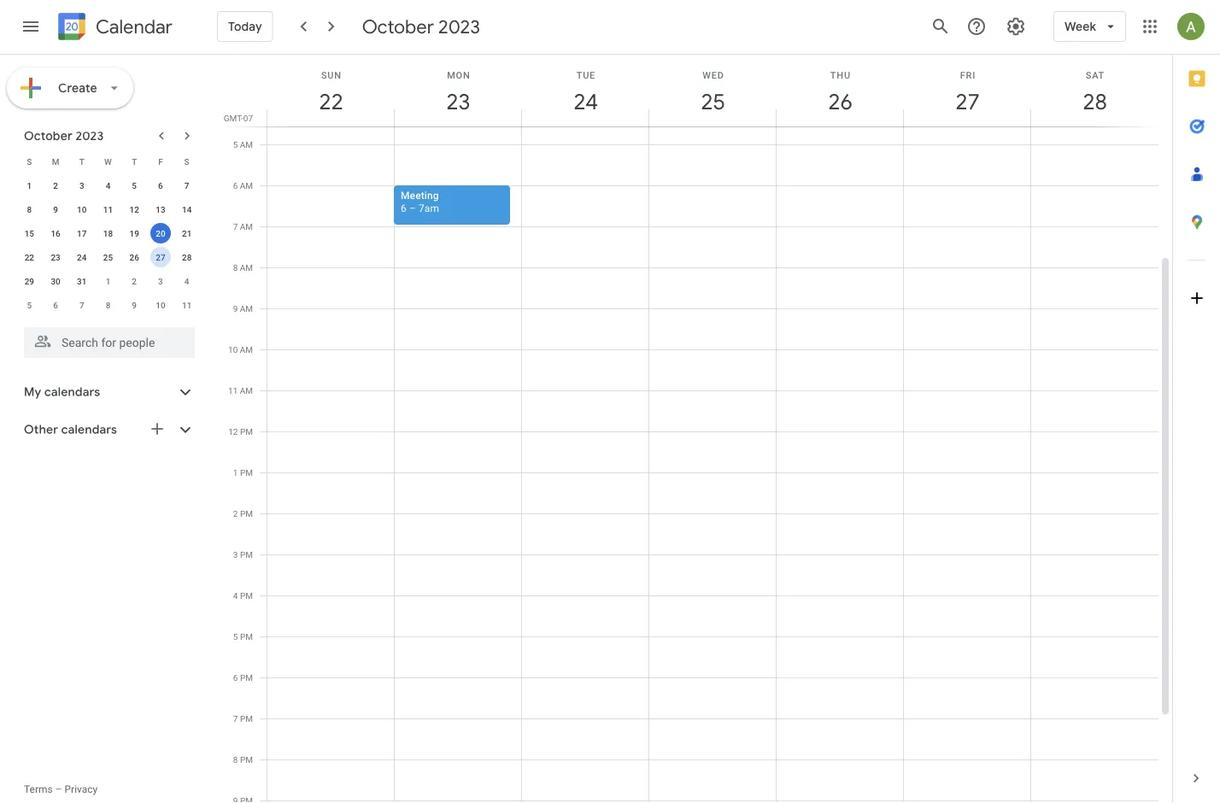 Task type: describe. For each thing, give the bounding box(es) containing it.
0 horizontal spatial 3
[[79, 180, 84, 191]]

november 11 element
[[177, 295, 197, 316]]

3 for 3 pm
[[233, 550, 238, 560]]

8 am
[[233, 262, 253, 273]]

28 inside column header
[[1082, 88, 1107, 116]]

2 for the november 2 element
[[132, 276, 137, 286]]

12 pm
[[229, 427, 253, 437]]

privacy link
[[65, 784, 98, 796]]

11 for the 11 element
[[103, 204, 113, 215]]

6 am
[[233, 180, 253, 191]]

8 for 8 am
[[233, 262, 238, 273]]

26 link
[[821, 82, 861, 121]]

23 element
[[45, 247, 66, 268]]

30 element
[[45, 271, 66, 292]]

pm for 7 pm
[[240, 714, 253, 724]]

11 am
[[228, 386, 253, 396]]

8 for 8 pm
[[233, 755, 238, 765]]

calendars for other calendars
[[61, 422, 117, 438]]

november 10 element
[[150, 295, 171, 316]]

23 column header
[[394, 55, 522, 127]]

23 link
[[439, 82, 478, 121]]

fri 27
[[955, 70, 979, 116]]

20 cell
[[148, 221, 174, 245]]

27 inside column header
[[955, 88, 979, 116]]

november 8 element
[[98, 295, 118, 316]]

pm for 3 pm
[[240, 550, 253, 560]]

my calendars button
[[3, 379, 212, 406]]

9 am
[[233, 304, 253, 314]]

4 for november 4 element
[[185, 276, 189, 286]]

mon 23
[[445, 70, 471, 116]]

16
[[51, 228, 60, 239]]

other
[[24, 422, 58, 438]]

7 up 14 element
[[185, 180, 189, 191]]

november 7 element
[[72, 295, 92, 316]]

25 column header
[[649, 55, 777, 127]]

21
[[182, 228, 192, 239]]

14 element
[[177, 199, 197, 220]]

11 element
[[98, 199, 118, 220]]

7 for 7 pm
[[233, 714, 238, 724]]

28 inside "element"
[[182, 252, 192, 262]]

1 for 1 pm
[[233, 468, 238, 478]]

10 for the 10 'element'
[[77, 204, 87, 215]]

november 3 element
[[150, 271, 171, 292]]

am for 5 am
[[240, 139, 253, 150]]

8 up 15 element on the left top
[[27, 204, 32, 215]]

5 am
[[233, 139, 253, 150]]

0 horizontal spatial 2
[[53, 180, 58, 191]]

am for 10 am
[[240, 345, 253, 355]]

pm for 2 pm
[[240, 509, 253, 519]]

20, today element
[[150, 223, 171, 244]]

5 pm
[[233, 632, 253, 642]]

27 cell
[[148, 245, 174, 269]]

row containing 22
[[16, 245, 200, 269]]

5 up 12 element
[[132, 180, 137, 191]]

7 am
[[233, 221, 253, 232]]

24 inside column header
[[573, 88, 597, 116]]

november 2 element
[[124, 271, 145, 292]]

22 link
[[312, 82, 351, 121]]

10 am
[[228, 345, 253, 355]]

calendar
[[96, 15, 173, 39]]

22 inside column header
[[318, 88, 342, 116]]

w
[[104, 156, 112, 167]]

1 vertical spatial –
[[55, 784, 62, 796]]

0 horizontal spatial 1
[[27, 180, 32, 191]]

13
[[156, 204, 166, 215]]

29
[[25, 276, 34, 286]]

6 down f
[[158, 180, 163, 191]]

10 for 10 am
[[228, 345, 238, 355]]

27 inside 'element'
[[156, 252, 166, 262]]

23 inside mon 23
[[445, 88, 470, 116]]

26 inside column header
[[828, 88, 852, 116]]

am for 9 am
[[240, 304, 253, 314]]

gmt-07
[[224, 113, 253, 123]]

28 element
[[177, 247, 197, 268]]

22 inside row
[[25, 252, 34, 262]]

22 element
[[19, 247, 40, 268]]

17 element
[[72, 223, 92, 244]]

row group containing 1
[[16, 174, 200, 317]]

today button
[[217, 6, 273, 47]]

17
[[77, 228, 87, 239]]

meeting
[[401, 189, 439, 201]]

other calendars button
[[3, 416, 212, 444]]

8 for november 8 element
[[106, 300, 111, 310]]

october 2023 grid
[[16, 150, 200, 317]]

12 for 12 pm
[[229, 427, 238, 437]]

24 link
[[566, 82, 606, 121]]

am for 6 am
[[240, 180, 253, 191]]

today
[[228, 19, 262, 34]]

5 for 5 pm
[[233, 632, 238, 642]]

18
[[103, 228, 113, 239]]

my calendars
[[24, 385, 100, 400]]

13 element
[[150, 199, 171, 220]]

6 for november 6 element
[[53, 300, 58, 310]]

row containing 5
[[16, 293, 200, 317]]

26 inside row
[[130, 252, 139, 262]]

row containing s
[[16, 150, 200, 174]]

24 column header
[[522, 55, 650, 127]]

27 link
[[949, 82, 988, 121]]

23 inside "element"
[[51, 252, 60, 262]]

12 element
[[124, 199, 145, 220]]

2 t from the left
[[132, 156, 137, 167]]

main drawer image
[[21, 16, 41, 37]]

27 column header
[[904, 55, 1032, 127]]



Task type: vqa. For each thing, say whether or not it's contained in the screenshot.


Task type: locate. For each thing, give the bounding box(es) containing it.
5 down the gmt-
[[233, 139, 238, 150]]

2 horizontal spatial 1
[[233, 468, 238, 478]]

9 for november 9 element
[[132, 300, 137, 310]]

1 vertical spatial 1
[[106, 276, 111, 286]]

mon
[[447, 70, 471, 80]]

pm up 1 pm
[[240, 427, 253, 437]]

1 row from the top
[[16, 150, 200, 174]]

pm for 8 pm
[[240, 755, 253, 765]]

0 horizontal spatial 25
[[103, 252, 113, 262]]

november 1 element
[[98, 271, 118, 292]]

24 element
[[72, 247, 92, 268]]

7 pm
[[233, 714, 253, 724]]

1 horizontal spatial 1
[[106, 276, 111, 286]]

2 vertical spatial 11
[[228, 386, 238, 396]]

6 down meeting
[[401, 202, 407, 214]]

7 inside november 7 'element'
[[79, 300, 84, 310]]

0 vertical spatial 25
[[700, 88, 725, 116]]

1 vertical spatial 25
[[103, 252, 113, 262]]

1 vertical spatial 11
[[182, 300, 192, 310]]

6 down 5 pm
[[233, 673, 238, 683]]

9 pm from the top
[[240, 755, 253, 765]]

1 vertical spatial october 2023
[[24, 128, 104, 144]]

28 column header
[[1031, 55, 1159, 127]]

31 element
[[72, 271, 92, 292]]

3
[[79, 180, 84, 191], [158, 276, 163, 286], [233, 550, 238, 560]]

thu 26
[[828, 70, 852, 116]]

calendars for my calendars
[[44, 385, 100, 400]]

1 horizontal spatial 22
[[318, 88, 342, 116]]

sat
[[1086, 70, 1106, 80]]

sun
[[321, 70, 342, 80]]

tab list
[[1174, 55, 1221, 755]]

5 for 5 am
[[233, 139, 238, 150]]

0 vertical spatial 28
[[1082, 88, 1107, 116]]

11 down 10 am
[[228, 386, 238, 396]]

0 vertical spatial 26
[[828, 88, 852, 116]]

2 s from the left
[[184, 156, 190, 167]]

row containing 29
[[16, 269, 200, 293]]

6 up 7 am
[[233, 180, 238, 191]]

am down 8 am
[[240, 304, 253, 314]]

grid containing 22
[[219, 55, 1173, 804]]

2 for 2 pm
[[233, 509, 238, 519]]

2 vertical spatial 2
[[233, 509, 238, 519]]

3 up the 10 'element'
[[79, 180, 84, 191]]

2 vertical spatial 4
[[233, 591, 238, 601]]

0 vertical spatial 3
[[79, 180, 84, 191]]

1 vertical spatial 22
[[25, 252, 34, 262]]

0 horizontal spatial 27
[[156, 252, 166, 262]]

12 down 11 am
[[229, 427, 238, 437]]

12 for 12
[[130, 204, 139, 215]]

1 inside grid
[[233, 468, 238, 478]]

0 vertical spatial october
[[362, 15, 434, 38]]

9 inside november 9 element
[[132, 300, 137, 310]]

26
[[828, 88, 852, 116], [130, 252, 139, 262]]

am for 11 am
[[240, 386, 253, 396]]

28 link
[[1076, 82, 1115, 121]]

9
[[53, 204, 58, 215], [132, 300, 137, 310], [233, 304, 238, 314]]

6 row from the top
[[16, 269, 200, 293]]

calendars down my calendars dropdown button
[[61, 422, 117, 438]]

0 horizontal spatial s
[[27, 156, 32, 167]]

november 6 element
[[45, 295, 66, 316]]

07
[[243, 113, 253, 123]]

23
[[445, 88, 470, 116], [51, 252, 60, 262]]

calendar heading
[[92, 15, 173, 39]]

4 up 5 pm
[[233, 591, 238, 601]]

tue
[[577, 70, 596, 80]]

9 for 9 am
[[233, 304, 238, 314]]

15
[[25, 228, 34, 239]]

6 for 6 pm
[[233, 673, 238, 683]]

1 horizontal spatial s
[[184, 156, 190, 167]]

4 am from the top
[[240, 262, 253, 273]]

9 up 16 element
[[53, 204, 58, 215]]

t right m
[[79, 156, 84, 167]]

0 vertical spatial 24
[[573, 88, 597, 116]]

2 vertical spatial 3
[[233, 550, 238, 560]]

0 horizontal spatial 28
[[182, 252, 192, 262]]

0 horizontal spatial 22
[[25, 252, 34, 262]]

10 inside november 10 element
[[156, 300, 166, 310]]

–
[[409, 202, 416, 214], [55, 784, 62, 796]]

11 down november 4 element
[[182, 300, 192, 310]]

1 vertical spatial calendars
[[61, 422, 117, 438]]

1 t from the left
[[79, 156, 84, 167]]

7 for 7 am
[[233, 221, 238, 232]]

7am
[[419, 202, 440, 214]]

22
[[318, 88, 342, 116], [25, 252, 34, 262]]

calendars up other calendars
[[44, 385, 100, 400]]

gmt-
[[224, 113, 243, 123]]

8 up 9 am
[[233, 262, 238, 273]]

pm
[[240, 427, 253, 437], [240, 468, 253, 478], [240, 509, 253, 519], [240, 550, 253, 560], [240, 591, 253, 601], [240, 632, 253, 642], [240, 673, 253, 683], [240, 714, 253, 724], [240, 755, 253, 765]]

8 down november 1 element
[[106, 300, 111, 310]]

row down november 1 element
[[16, 293, 200, 317]]

26 element
[[124, 247, 145, 268]]

5 am from the top
[[240, 304, 253, 314]]

27 down fri
[[955, 88, 979, 116]]

am up 7 am
[[240, 180, 253, 191]]

0 vertical spatial 11
[[103, 204, 113, 215]]

pm for 12 pm
[[240, 427, 253, 437]]

4 pm
[[233, 591, 253, 601]]

create
[[58, 80, 97, 96]]

0 horizontal spatial –
[[55, 784, 62, 796]]

pm for 1 pm
[[240, 468, 253, 478]]

5 row from the top
[[16, 245, 200, 269]]

4 up the 11 element
[[106, 180, 111, 191]]

24 down tue
[[573, 88, 597, 116]]

1 horizontal spatial 4
[[185, 276, 189, 286]]

pm down 5 pm
[[240, 673, 253, 683]]

1 vertical spatial 26
[[130, 252, 139, 262]]

24 inside "element"
[[77, 252, 87, 262]]

tue 24
[[573, 70, 597, 116]]

0 horizontal spatial 2023
[[76, 128, 104, 144]]

am up 12 pm
[[240, 386, 253, 396]]

2 horizontal spatial 4
[[233, 591, 238, 601]]

6 inside meeting 6 – 7am
[[401, 202, 407, 214]]

11 for november 11 element
[[182, 300, 192, 310]]

22 column header
[[267, 55, 395, 127]]

11 inside grid
[[228, 386, 238, 396]]

3 for november 3 element
[[158, 276, 163, 286]]

t
[[79, 156, 84, 167], [132, 156, 137, 167]]

1 down 25 element
[[106, 276, 111, 286]]

0 vertical spatial 22
[[318, 88, 342, 116]]

9 down the november 2 element
[[132, 300, 137, 310]]

2 horizontal spatial 11
[[228, 386, 238, 396]]

24
[[573, 88, 597, 116], [77, 252, 87, 262]]

0 horizontal spatial 11
[[103, 204, 113, 215]]

8 pm
[[233, 755, 253, 765]]

1 horizontal spatial 10
[[156, 300, 166, 310]]

am up 9 am
[[240, 262, 253, 273]]

10 up '17' on the left top of the page
[[77, 204, 87, 215]]

october 2023 up the mon
[[362, 15, 480, 38]]

1
[[27, 180, 32, 191], [106, 276, 111, 286], [233, 468, 238, 478]]

6 down 30 element
[[53, 300, 58, 310]]

18 element
[[98, 223, 118, 244]]

1 horizontal spatial –
[[409, 202, 416, 214]]

2 horizontal spatial 3
[[233, 550, 238, 560]]

row up 18 element
[[16, 198, 200, 221]]

2 vertical spatial 10
[[228, 345, 238, 355]]

14
[[182, 204, 192, 215]]

26 down thu
[[828, 88, 852, 116]]

2 horizontal spatial 9
[[233, 304, 238, 314]]

t left f
[[132, 156, 137, 167]]

0 vertical spatial 2023
[[439, 15, 480, 38]]

0 horizontal spatial october
[[24, 128, 73, 144]]

2 pm from the top
[[240, 468, 253, 478]]

25 inside wed 25
[[700, 88, 725, 116]]

7 am from the top
[[240, 386, 253, 396]]

1 horizontal spatial 27
[[955, 88, 979, 116]]

s right f
[[184, 156, 190, 167]]

3 am from the top
[[240, 221, 253, 232]]

29 element
[[19, 271, 40, 292]]

15 element
[[19, 223, 40, 244]]

1 vertical spatial 12
[[229, 427, 238, 437]]

10 inside grid
[[228, 345, 238, 355]]

23 down the mon
[[445, 88, 470, 116]]

settings menu image
[[1006, 16, 1027, 37]]

0 horizontal spatial october 2023
[[24, 128, 104, 144]]

calendars
[[44, 385, 100, 400], [61, 422, 117, 438]]

1 vertical spatial 27
[[156, 252, 166, 262]]

2 pm
[[233, 509, 253, 519]]

thu
[[831, 70, 852, 80]]

row
[[16, 150, 200, 174], [16, 174, 200, 198], [16, 198, 200, 221], [16, 221, 200, 245], [16, 245, 200, 269], [16, 269, 200, 293], [16, 293, 200, 317]]

4 down 28 "element"
[[185, 276, 189, 286]]

4
[[106, 180, 111, 191], [185, 276, 189, 286], [233, 591, 238, 601]]

23 up 30
[[51, 252, 60, 262]]

1 horizontal spatial 3
[[158, 276, 163, 286]]

26 column header
[[776, 55, 905, 127]]

1 down 12 pm
[[233, 468, 238, 478]]

5 up the '6 pm'
[[233, 632, 238, 642]]

1 vertical spatial 3
[[158, 276, 163, 286]]

s
[[27, 156, 32, 167], [184, 156, 190, 167]]

1 horizontal spatial 2
[[132, 276, 137, 286]]

8 pm from the top
[[240, 714, 253, 724]]

1 horizontal spatial t
[[132, 156, 137, 167]]

pm up 5 pm
[[240, 591, 253, 601]]

5 for november 5 element
[[27, 300, 32, 310]]

None search field
[[0, 321, 212, 358]]

am for 7 am
[[240, 221, 253, 232]]

1 vertical spatial 2023
[[76, 128, 104, 144]]

3 down 2 pm
[[233, 550, 238, 560]]

sat 28
[[1082, 70, 1107, 116]]

24 down '17' on the left top of the page
[[77, 252, 87, 262]]

11 up the 18
[[103, 204, 113, 215]]

2023 down create at the left top
[[76, 128, 104, 144]]

create button
[[7, 68, 133, 109]]

1 horizontal spatial 23
[[445, 88, 470, 116]]

28 down 21
[[182, 252, 192, 262]]

fri
[[961, 70, 977, 80]]

7 for november 7 'element'
[[79, 300, 84, 310]]

0 horizontal spatial t
[[79, 156, 84, 167]]

8
[[27, 204, 32, 215], [233, 262, 238, 273], [106, 300, 111, 310], [233, 755, 238, 765]]

25
[[700, 88, 725, 116], [103, 252, 113, 262]]

1 s from the left
[[27, 156, 32, 167]]

am for 8 am
[[240, 262, 253, 273]]

5
[[233, 139, 238, 150], [132, 180, 137, 191], [27, 300, 32, 310], [233, 632, 238, 642]]

25 element
[[98, 247, 118, 268]]

12 inside grid
[[229, 427, 238, 437]]

0 vertical spatial 1
[[27, 180, 32, 191]]

7 down 31 element
[[79, 300, 84, 310]]

0 horizontal spatial 10
[[77, 204, 87, 215]]

4 pm from the top
[[240, 550, 253, 560]]

– right terms link
[[55, 784, 62, 796]]

12 up 19
[[130, 204, 139, 215]]

pm up the '6 pm'
[[240, 632, 253, 642]]

0 vertical spatial 10
[[77, 204, 87, 215]]

wed 25
[[700, 70, 725, 116]]

11
[[103, 204, 113, 215], [182, 300, 192, 310], [228, 386, 238, 396]]

row down the 11 element
[[16, 221, 200, 245]]

1 horizontal spatial 26
[[828, 88, 852, 116]]

1 horizontal spatial 9
[[132, 300, 137, 310]]

0 vertical spatial –
[[409, 202, 416, 214]]

1 horizontal spatial 2023
[[439, 15, 480, 38]]

10 for november 10 element
[[156, 300, 166, 310]]

21 element
[[177, 223, 197, 244]]

row down 18 element
[[16, 245, 200, 269]]

2 row from the top
[[16, 174, 200, 198]]

10 inside the 10 'element'
[[77, 204, 87, 215]]

0 vertical spatial 12
[[130, 204, 139, 215]]

0 vertical spatial 23
[[445, 88, 470, 116]]

row down the w on the left of page
[[16, 174, 200, 198]]

2 down 26 element
[[132, 276, 137, 286]]

26 down 19
[[130, 252, 139, 262]]

0 vertical spatial october 2023
[[362, 15, 480, 38]]

4 for 4 pm
[[233, 591, 238, 601]]

0 horizontal spatial 12
[[130, 204, 139, 215]]

grid
[[219, 55, 1173, 804]]

calendar element
[[55, 9, 173, 47]]

am down 07
[[240, 139, 253, 150]]

week
[[1065, 19, 1097, 34]]

7 pm from the top
[[240, 673, 253, 683]]

6 am from the top
[[240, 345, 253, 355]]

november 4 element
[[177, 271, 197, 292]]

row up the 11 element
[[16, 150, 200, 174]]

2
[[53, 180, 58, 191], [132, 276, 137, 286], [233, 509, 238, 519]]

1 horizontal spatial october
[[362, 15, 434, 38]]

10 down november 3 element
[[156, 300, 166, 310]]

row containing 1
[[16, 174, 200, 198]]

1 horizontal spatial 25
[[700, 88, 725, 116]]

6 pm
[[233, 673, 253, 683]]

28 down sat
[[1082, 88, 1107, 116]]

2023 up the mon
[[439, 15, 480, 38]]

27 element
[[150, 247, 171, 268]]

1 am from the top
[[240, 139, 253, 150]]

2 horizontal spatial 2
[[233, 509, 238, 519]]

terms – privacy
[[24, 784, 98, 796]]

20
[[156, 228, 166, 239]]

meeting 6 – 7am
[[401, 189, 440, 214]]

my
[[24, 385, 41, 400]]

1 horizontal spatial 28
[[1082, 88, 1107, 116]]

row containing 8
[[16, 198, 200, 221]]

19
[[130, 228, 139, 239]]

terms link
[[24, 784, 53, 796]]

– down meeting
[[409, 202, 416, 214]]

3 down 27 'element'
[[158, 276, 163, 286]]

1 pm from the top
[[240, 427, 253, 437]]

1 horizontal spatial october 2023
[[362, 15, 480, 38]]

am down 6 am
[[240, 221, 253, 232]]

7
[[185, 180, 189, 191], [233, 221, 238, 232], [79, 300, 84, 310], [233, 714, 238, 724]]

19 element
[[124, 223, 145, 244]]

7 down 6 am
[[233, 221, 238, 232]]

9 up 10 am
[[233, 304, 238, 314]]

row group
[[16, 174, 200, 317]]

0 vertical spatial 4
[[106, 180, 111, 191]]

1 up 15 element on the left top
[[27, 180, 32, 191]]

0 vertical spatial 2
[[53, 180, 58, 191]]

1 vertical spatial 24
[[77, 252, 87, 262]]

wed
[[703, 70, 725, 80]]

pm up the '8 pm'
[[240, 714, 253, 724]]

4 row from the top
[[16, 221, 200, 245]]

0 horizontal spatial 26
[[130, 252, 139, 262]]

pm down the 7 pm at the bottom left of page
[[240, 755, 253, 765]]

7 up the '8 pm'
[[233, 714, 238, 724]]

3 pm
[[233, 550, 253, 560]]

row down 25 element
[[16, 269, 200, 293]]

7 row from the top
[[16, 293, 200, 317]]

october
[[362, 15, 434, 38], [24, 128, 73, 144]]

november 5 element
[[19, 295, 40, 316]]

9 inside grid
[[233, 304, 238, 314]]

6
[[158, 180, 163, 191], [233, 180, 238, 191], [401, 202, 407, 214], [53, 300, 58, 310], [233, 673, 238, 683]]

3 pm from the top
[[240, 509, 253, 519]]

22 up 29
[[25, 252, 34, 262]]

pm for 4 pm
[[240, 591, 253, 601]]

22 down the sun
[[318, 88, 342, 116]]

october 2023 up m
[[24, 128, 104, 144]]

5 down 29 element
[[27, 300, 32, 310]]

2 down m
[[53, 180, 58, 191]]

privacy
[[65, 784, 98, 796]]

0 horizontal spatial 24
[[77, 252, 87, 262]]

12
[[130, 204, 139, 215], [229, 427, 238, 437]]

1 vertical spatial 23
[[51, 252, 60, 262]]

– inside meeting 6 – 7am
[[409, 202, 416, 214]]

0 horizontal spatial 9
[[53, 204, 58, 215]]

pm for 5 pm
[[240, 632, 253, 642]]

1 vertical spatial 2
[[132, 276, 137, 286]]

1 vertical spatial 4
[[185, 276, 189, 286]]

add other calendars image
[[149, 421, 166, 438]]

pm up 3 pm
[[240, 509, 253, 519]]

sun 22
[[318, 70, 342, 116]]

6 pm from the top
[[240, 632, 253, 642]]

row containing 15
[[16, 221, 200, 245]]

s left m
[[27, 156, 32, 167]]

4 inside grid
[[233, 591, 238, 601]]

12 inside row
[[130, 204, 139, 215]]

pm down 2 pm
[[240, 550, 253, 560]]

30
[[51, 276, 60, 286]]

10
[[77, 204, 87, 215], [156, 300, 166, 310], [228, 345, 238, 355]]

25 inside row
[[103, 252, 113, 262]]

2 am from the top
[[240, 180, 253, 191]]

november 9 element
[[124, 295, 145, 316]]

2023
[[439, 15, 480, 38], [76, 128, 104, 144]]

1 for november 1 element
[[106, 276, 111, 286]]

27 down '20'
[[156, 252, 166, 262]]

16 element
[[45, 223, 66, 244]]

0 horizontal spatial 23
[[51, 252, 60, 262]]

2 up 3 pm
[[233, 509, 238, 519]]

week button
[[1054, 6, 1127, 47]]

Search for people text field
[[34, 327, 185, 358]]

11 for 11 am
[[228, 386, 238, 396]]

25 down wed
[[700, 88, 725, 116]]

terms
[[24, 784, 53, 796]]

28
[[1082, 88, 1107, 116], [182, 252, 192, 262]]

2 vertical spatial 1
[[233, 468, 238, 478]]

8 down the 7 pm at the bottom left of page
[[233, 755, 238, 765]]

6 for 6 am
[[233, 180, 238, 191]]

0 horizontal spatial 4
[[106, 180, 111, 191]]

1 vertical spatial october
[[24, 128, 73, 144]]

pm up 2 pm
[[240, 468, 253, 478]]

am down 9 am
[[240, 345, 253, 355]]

10 up 11 am
[[228, 345, 238, 355]]

pm for 6 pm
[[240, 673, 253, 683]]

f
[[158, 156, 163, 167]]

1 vertical spatial 28
[[182, 252, 192, 262]]

2 horizontal spatial 10
[[228, 345, 238, 355]]

25 down the 18
[[103, 252, 113, 262]]

5 pm from the top
[[240, 591, 253, 601]]

3 row from the top
[[16, 198, 200, 221]]

1 horizontal spatial 11
[[182, 300, 192, 310]]

25 link
[[694, 82, 733, 121]]

am
[[240, 139, 253, 150], [240, 180, 253, 191], [240, 221, 253, 232], [240, 262, 253, 273], [240, 304, 253, 314], [240, 345, 253, 355], [240, 386, 253, 396]]

31
[[77, 276, 87, 286]]

other calendars
[[24, 422, 117, 438]]

0 vertical spatial 27
[[955, 88, 979, 116]]

0 vertical spatial calendars
[[44, 385, 100, 400]]

1 vertical spatial 10
[[156, 300, 166, 310]]

1 pm
[[233, 468, 253, 478]]

10 element
[[72, 199, 92, 220]]

m
[[52, 156, 59, 167]]

1 horizontal spatial 12
[[229, 427, 238, 437]]

1 horizontal spatial 24
[[573, 88, 597, 116]]



